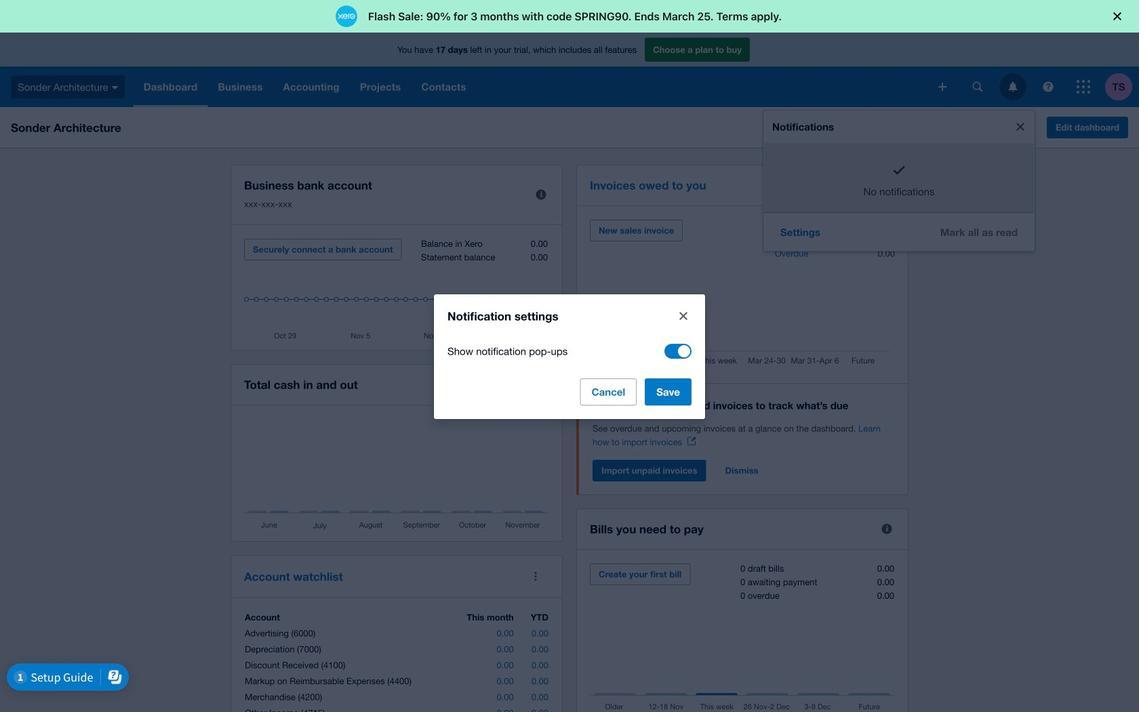 Task type: describe. For each thing, give the bounding box(es) containing it.
empty state bank feed widget with a tooltip explaining the feature. includes a 'securely connect a bank account' button and a data-less flat line graph marking four weekly dates, indicating future account balance tracking. image
[[244, 239, 550, 340]]

opens in a new tab image
[[688, 437, 696, 445]]

0 vertical spatial dialog
[[0, 0, 1140, 33]]

empty state widget for the total cash in and out feature, displaying a column graph summarising bank transaction data as total money in versus total money out across all connected bank accounts, enabling a visual comparison of the two amounts. image
[[244, 419, 550, 531]]

empty state of the bills widget with a 'create your first bill' button and an unpopulated column graph. image
[[590, 564, 896, 712]]



Task type: vqa. For each thing, say whether or not it's contained in the screenshot.
opens in a new tab icon
yes



Task type: locate. For each thing, give the bounding box(es) containing it.
1 vertical spatial dialog
[[434, 294, 706, 419]]

banner
[[0, 0, 1140, 712]]

svg image
[[112, 86, 118, 89]]

panel body document
[[593, 422, 896, 449], [593, 422, 896, 449]]

group
[[764, 111, 1035, 251]]

heading
[[593, 398, 896, 414]]

dialog
[[0, 0, 1140, 33], [434, 294, 706, 419]]

svg image
[[1077, 80, 1091, 94], [973, 82, 983, 92], [1009, 82, 1018, 92], [1044, 82, 1054, 92], [939, 83, 947, 91]]



